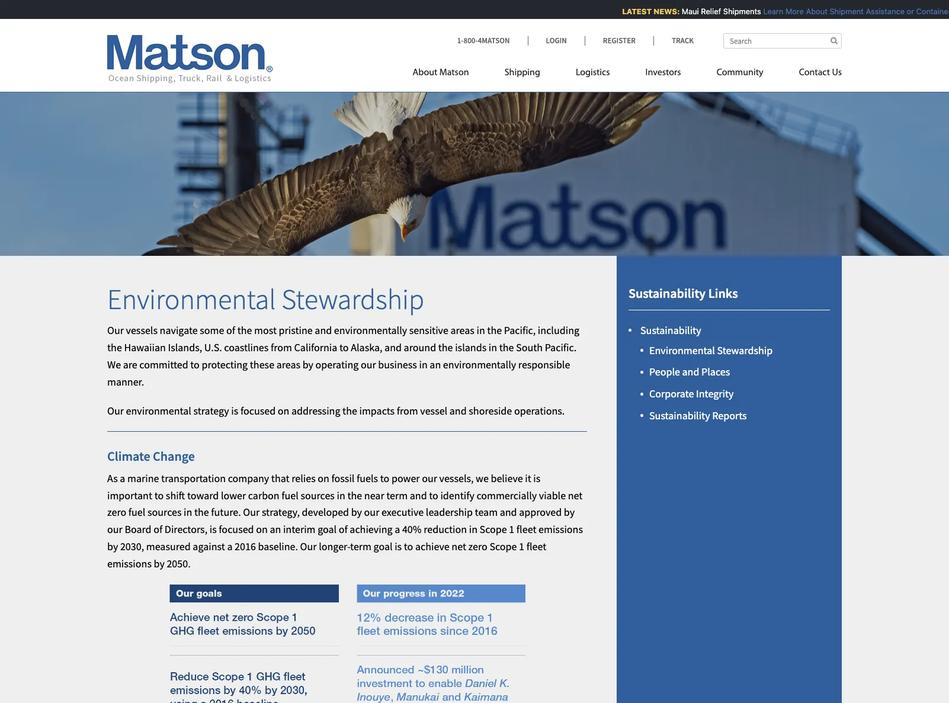 Task type: vqa. For each thing, say whether or not it's contained in the screenshot.
the leftmost "a"
yes



Task type: describe. For each thing, give the bounding box(es) containing it.
sustainability links section
[[602, 256, 857, 704]]

to left shift
[[155, 489, 164, 503]]

investors
[[646, 68, 682, 78]]

sustainability for sustainability reports
[[650, 409, 711, 423]]

sustainability for sustainability link
[[641, 324, 702, 337]]

future.
[[211, 506, 241, 520]]

shipping link
[[487, 62, 558, 87]]

achieve
[[416, 540, 450, 554]]

40%
[[402, 523, 422, 537]]

2016
[[235, 540, 256, 554]]

in down team
[[469, 523, 478, 537]]

vessels,
[[440, 472, 474, 485]]

contact
[[800, 68, 831, 78]]

to right fuels
[[380, 472, 390, 485]]

matson
[[440, 68, 469, 78]]

track
[[672, 36, 694, 46]]

the up we
[[107, 341, 122, 355]]

logistics link
[[558, 62, 628, 87]]

climate change
[[107, 448, 195, 465]]

against
[[193, 540, 225, 554]]

business
[[378, 358, 417, 372]]

sustainability for sustainability links
[[629, 285, 706, 302]]

our down the interim
[[300, 540, 317, 554]]

0 horizontal spatial sources
[[148, 506, 182, 520]]

company
[[228, 472, 269, 485]]

shipping
[[505, 68, 541, 78]]

approved
[[519, 506, 562, 520]]

it
[[525, 472, 532, 485]]

the down toward
[[194, 506, 209, 520]]

0 horizontal spatial a
[[120, 472, 125, 485]]

our up achieving at bottom left
[[364, 506, 380, 520]]

1 vertical spatial fleet
[[527, 540, 547, 554]]

1 vertical spatial on
[[318, 472, 330, 485]]

latest
[[616, 7, 646, 16]]

an inside our vessels navigate some of the most pristine and environmentally sensitive areas in the pacific, including the hawaiian islands, u.s. coastlines from california to alaska, and around the islands in the south pacific. we are committed to protecting these areas by operating our business in an environmentally responsible manner.
[[430, 358, 441, 372]]

achieving
[[350, 523, 393, 537]]

stewardship inside sustainability links section
[[718, 344, 773, 357]]

0 horizontal spatial fuel
[[129, 506, 145, 520]]

our down the carbon
[[243, 506, 260, 520]]

lower
[[221, 489, 246, 503]]

baseline.
[[258, 540, 298, 554]]

4matson
[[478, 36, 510, 46]]

in up directors,
[[184, 506, 192, 520]]

0 horizontal spatial environmentally
[[334, 324, 407, 338]]

0 vertical spatial on
[[278, 404, 290, 418]]

1 vertical spatial zero
[[469, 540, 488, 554]]

0 vertical spatial about
[[800, 7, 822, 16]]

by down measured
[[154, 557, 165, 571]]

places
[[702, 365, 731, 379]]

believe
[[491, 472, 523, 485]]

identify
[[441, 489, 475, 503]]

to alaska,
[[340, 341, 383, 355]]

to up leadership
[[429, 489, 439, 503]]

our inside our vessels navigate some of the most pristine and environmentally sensitive areas in the pacific, including the hawaiian islands, u.s. coastlines from california to alaska, and around the islands in the south pacific. we are committed to protecting these areas by operating our business in an environmentally responsible manner.
[[361, 358, 376, 372]]

0 vertical spatial environmental
[[107, 282, 276, 317]]

Search search field
[[724, 33, 842, 49]]

envstewardship climate change gray image
[[169, 585, 526, 704]]

manner.
[[107, 375, 144, 389]]

the left impacts
[[343, 404, 357, 418]]

fuels
[[357, 472, 378, 485]]

1 vertical spatial a
[[395, 523, 400, 537]]

shipment
[[824, 7, 858, 16]]

logistics
[[576, 68, 610, 78]]

pacific,
[[504, 324, 536, 338]]

the left near
[[348, 489, 362, 503]]

including
[[538, 324, 580, 338]]

0 vertical spatial goal
[[318, 523, 337, 537]]

near
[[364, 489, 385, 503]]

directors,
[[165, 523, 208, 537]]

as
[[107, 472, 118, 485]]

shift
[[166, 489, 185, 503]]

as a marine transportation company that relies on fossil fuels to power our vessels, we believe it is important to shift toward lower carbon fuel sources in the near term and to identify commercially viable net zero fuel sources in the future. our strategy, developed by our executive leadership team and approved by our board of directors, is focused on an interim goal of achieving a 40% reduction in scope 1 fleet emissions by 2030, measured against a 2016 baseline. our longer-term goal is to achieve net zero scope 1 fleet emissions by 2050.
[[107, 472, 583, 571]]

sustainability reports
[[650, 409, 747, 423]]

corporate integrity
[[650, 387, 734, 401]]

by left 2030,
[[107, 540, 118, 554]]

1 horizontal spatial sources
[[301, 489, 335, 503]]

toward
[[187, 489, 219, 503]]

an eagle soars past matson operations in the alaska service. image
[[0, 74, 950, 256]]

contact us
[[800, 68, 842, 78]]

0 horizontal spatial of
[[154, 523, 163, 537]]

community link
[[699, 62, 782, 87]]

maui
[[676, 7, 693, 16]]

shoreside
[[469, 404, 512, 418]]

top menu navigation
[[413, 62, 842, 87]]

environmental stewardship inside sustainability links section
[[650, 344, 773, 357]]

sustainability reports link
[[650, 409, 747, 423]]

integrity
[[697, 387, 734, 401]]

pristine
[[279, 324, 313, 338]]

0 vertical spatial scope
[[480, 523, 507, 537]]

our right power
[[422, 472, 438, 485]]

800-
[[464, 36, 478, 46]]

2050.
[[167, 557, 191, 571]]

vessels
[[126, 324, 158, 338]]

are
[[123, 358, 137, 372]]

and down power
[[410, 489, 427, 503]]

executive
[[382, 506, 424, 520]]

to down 40%
[[404, 540, 413, 554]]

1-
[[457, 36, 464, 46]]

corporate integrity link
[[650, 387, 734, 401]]

about matson
[[413, 68, 469, 78]]

0 vertical spatial emissions
[[539, 523, 583, 537]]

and around
[[385, 341, 436, 355]]

operating
[[316, 358, 359, 372]]

track link
[[654, 36, 694, 46]]

is right "strategy" on the left bottom
[[231, 404, 239, 418]]

pacific.
[[545, 341, 577, 355]]

we
[[107, 358, 121, 372]]

search image
[[831, 37, 838, 44]]

responsible
[[519, 358, 571, 372]]

to inside our vessels navigate some of the most pristine and environmentally sensitive areas in the pacific, including the hawaiian islands, u.s. coastlines from california to alaska, and around the islands in the south pacific. we are committed to protecting these areas by operating our business in an environmentally responsible manner.
[[190, 358, 200, 372]]

2 vertical spatial on
[[256, 523, 268, 537]]

people and places link
[[650, 365, 731, 379]]

more
[[780, 7, 798, 16]]

coastlines
[[224, 341, 269, 355]]

1 vertical spatial emissions
[[107, 557, 152, 571]]

investors link
[[628, 62, 699, 87]]

in down the fossil
[[337, 489, 346, 503]]

learn more about shipment assistance or container l link
[[758, 7, 950, 16]]

power
[[392, 472, 420, 485]]



Task type: locate. For each thing, give the bounding box(es) containing it.
1 horizontal spatial on
[[278, 404, 290, 418]]

south
[[516, 341, 543, 355]]

zero down the "important"
[[107, 506, 126, 520]]

about left matson
[[413, 68, 438, 78]]

0 vertical spatial net
[[568, 489, 583, 503]]

shipments
[[717, 7, 755, 16]]

1 horizontal spatial term
[[387, 489, 408, 503]]

from california
[[271, 341, 338, 355]]

0 vertical spatial a
[[120, 472, 125, 485]]

emissions down approved at the bottom of page
[[539, 523, 583, 537]]

0 horizontal spatial an
[[270, 523, 281, 537]]

l
[[948, 7, 950, 16]]

1 horizontal spatial a
[[227, 540, 233, 554]]

focused inside as a marine transportation company that relies on fossil fuels to power our vessels, we believe it is important to shift toward lower carbon fuel sources in the near term and to identify commercially viable net zero fuel sources in the future. our strategy, developed by our executive leadership team and approved by our board of directors, is focused on an interim goal of achieving a 40% reduction in scope 1 fleet emissions by 2030, measured against a 2016 baseline. our longer-term goal is to achieve net zero scope 1 fleet emissions by 2050.
[[219, 523, 254, 537]]

sustainability link
[[641, 324, 702, 337]]

islands, u.s.
[[168, 341, 222, 355]]

1 vertical spatial about
[[413, 68, 438, 78]]

our environmental strategy is focused on addressing the impacts from vessel and shoreside operations.
[[107, 404, 565, 418]]

and inside our vessels navigate some of the most pristine and environmentally sensitive areas in the pacific, including the hawaiian islands, u.s. coastlines from california to alaska, and around the islands in the south pacific. we are committed to protecting these areas by operating our business in an environmentally responsible manner.
[[315, 324, 332, 338]]

1 vertical spatial scope
[[490, 540, 517, 554]]

most
[[254, 324, 277, 338]]

our down to alaska,
[[361, 358, 376, 372]]

environmental
[[107, 282, 276, 317], [650, 344, 716, 357]]

some
[[200, 324, 224, 338]]

0 vertical spatial fleet
[[517, 523, 537, 537]]

change
[[153, 448, 195, 465]]

in up the islands
[[477, 324, 485, 338]]

goal
[[318, 523, 337, 537], [374, 540, 393, 554]]

sources down shift
[[148, 506, 182, 520]]

commercially
[[477, 489, 537, 503]]

protecting
[[202, 358, 248, 372]]

the
[[238, 324, 252, 338], [488, 324, 502, 338], [107, 341, 122, 355], [500, 341, 514, 355], [343, 404, 357, 418], [348, 489, 362, 503], [194, 506, 209, 520]]

0 vertical spatial 1
[[509, 523, 515, 537]]

0 vertical spatial sources
[[301, 489, 335, 503]]

2 horizontal spatial a
[[395, 523, 400, 537]]

our left board
[[107, 523, 123, 537]]

1 horizontal spatial net
[[568, 489, 583, 503]]

a
[[120, 472, 125, 485], [395, 523, 400, 537], [227, 540, 233, 554]]

1 horizontal spatial of
[[226, 324, 235, 338]]

0 horizontal spatial about
[[413, 68, 438, 78]]

a left 40%
[[395, 523, 400, 537]]

navigate
[[160, 324, 198, 338]]

environmental inside sustainability links section
[[650, 344, 716, 357]]

emissions
[[539, 523, 583, 537], [107, 557, 152, 571]]

1 horizontal spatial emissions
[[539, 523, 583, 537]]

0 horizontal spatial stewardship
[[282, 282, 425, 317]]

addressing
[[292, 404, 341, 418]]

environmental stewardship up places
[[650, 344, 773, 357]]

hawaiian
[[124, 341, 166, 355]]

us
[[833, 68, 842, 78]]

our down manner.
[[107, 404, 124, 418]]

net right viable
[[568, 489, 583, 503]]

1 horizontal spatial fuel
[[282, 489, 299, 503]]

0 horizontal spatial on
[[256, 523, 268, 537]]

1 horizontal spatial environmental stewardship
[[650, 344, 773, 357]]

net
[[568, 489, 583, 503], [452, 540, 467, 554]]

0 horizontal spatial 1
[[509, 523, 515, 537]]

links
[[709, 285, 739, 302]]

environmental down sustainability link
[[650, 344, 716, 357]]

2 horizontal spatial on
[[318, 472, 330, 485]]

by down from california
[[303, 358, 314, 372]]

by inside our vessels navigate some of the most pristine and environmentally sensitive areas in the pacific, including the hawaiian islands, u.s. coastlines from california to alaska, and around the islands in the south pacific. we are committed to protecting these areas by operating our business in an environmentally responsible manner.
[[303, 358, 314, 372]]

areas down from california
[[277, 358, 301, 372]]

register
[[603, 36, 636, 46]]

in down and around
[[419, 358, 428, 372]]

1 horizontal spatial zero
[[469, 540, 488, 554]]

viable
[[539, 489, 566, 503]]

and up from california
[[315, 324, 332, 338]]

fuel
[[282, 489, 299, 503], [129, 506, 145, 520]]

about matson link
[[413, 62, 487, 87]]

1 vertical spatial areas
[[277, 358, 301, 372]]

2030,
[[120, 540, 144, 554]]

and right vessel
[[450, 404, 467, 418]]

our inside our vessels navigate some of the most pristine and environmentally sensitive areas in the pacific, including the hawaiian islands, u.s. coastlines from california to alaska, and around the islands in the south pacific. we are committed to protecting these areas by operating our business in an environmentally responsible manner.
[[107, 324, 124, 338]]

longer-
[[319, 540, 350, 554]]

about right more in the right of the page
[[800, 7, 822, 16]]

that
[[271, 472, 290, 485]]

areas up the islands
[[451, 324, 475, 338]]

term down achieving at bottom left
[[350, 540, 372, 554]]

an up 'baseline.'
[[270, 523, 281, 537]]

1 vertical spatial focused
[[219, 523, 254, 537]]

leadership
[[426, 506, 473, 520]]

on up 'baseline.'
[[256, 523, 268, 537]]

is right it
[[534, 472, 541, 485]]

1 vertical spatial sustainability
[[641, 324, 702, 337]]

reports
[[713, 409, 747, 423]]

0 horizontal spatial net
[[452, 540, 467, 554]]

0 vertical spatial environmental stewardship
[[107, 282, 425, 317]]

0 vertical spatial sustainability
[[629, 285, 706, 302]]

0 horizontal spatial areas
[[277, 358, 301, 372]]

focused down these
[[241, 404, 276, 418]]

a left 2016
[[227, 540, 233, 554]]

our
[[361, 358, 376, 372], [422, 472, 438, 485], [364, 506, 380, 520], [107, 523, 123, 537]]

we
[[476, 472, 489, 485]]

0 horizontal spatial goal
[[318, 523, 337, 537]]

stewardship
[[282, 282, 425, 317], [718, 344, 773, 357]]

1 down commercially
[[509, 523, 515, 537]]

1-800-4matson
[[457, 36, 510, 46]]

1 horizontal spatial environmentally
[[443, 358, 517, 372]]

0 horizontal spatial environmental
[[107, 282, 276, 317]]

of right board
[[154, 523, 163, 537]]

0 vertical spatial zero
[[107, 506, 126, 520]]

on left 'addressing'
[[278, 404, 290, 418]]

emissions down 2030,
[[107, 557, 152, 571]]

environmentally down the islands
[[443, 358, 517, 372]]

an down and around
[[430, 358, 441, 372]]

and up corporate integrity link
[[683, 365, 700, 379]]

developed
[[302, 506, 349, 520]]

1 down approved at the bottom of page
[[519, 540, 525, 554]]

an inside as a marine transportation company that relies on fossil fuels to power our vessels, we believe it is important to shift toward lower carbon fuel sources in the near term and to identify commercially viable net zero fuel sources in the future. our strategy, developed by our executive leadership team and approved by our board of directors, is focused on an interim goal of achieving a 40% reduction in scope 1 fleet emissions by 2030, measured against a 2016 baseline. our longer-term goal is to achieve net zero scope 1 fleet emissions by 2050.
[[270, 523, 281, 537]]

interim
[[283, 523, 316, 537]]

to down islands, u.s.
[[190, 358, 200, 372]]

login link
[[528, 36, 585, 46]]

2 vertical spatial a
[[227, 540, 233, 554]]

sustainability down sustainability links
[[641, 324, 702, 337]]

sustainability up sustainability link
[[629, 285, 706, 302]]

0 vertical spatial an
[[430, 358, 441, 372]]

by
[[303, 358, 314, 372], [351, 506, 362, 520], [564, 506, 575, 520], [107, 540, 118, 554], [154, 557, 165, 571]]

1
[[509, 523, 515, 537], [519, 540, 525, 554]]

1 vertical spatial fuel
[[129, 506, 145, 520]]

1 horizontal spatial areas
[[451, 324, 475, 338]]

register link
[[585, 36, 654, 46]]

our
[[107, 324, 124, 338], [107, 404, 124, 418], [243, 506, 260, 520], [300, 540, 317, 554]]

stewardship up to alaska,
[[282, 282, 425, 317]]

0 vertical spatial fuel
[[282, 489, 299, 503]]

by up achieving at bottom left
[[351, 506, 362, 520]]

1 vertical spatial environmental
[[650, 344, 716, 357]]

transportation
[[161, 472, 226, 485]]

contact us link
[[782, 62, 842, 87]]

relief
[[695, 7, 715, 16]]

reduction
[[424, 523, 467, 537]]

by down viable
[[564, 506, 575, 520]]

sources up developed
[[301, 489, 335, 503]]

climate
[[107, 448, 150, 465]]

on left the fossil
[[318, 472, 330, 485]]

is
[[231, 404, 239, 418], [534, 472, 541, 485], [210, 523, 217, 537], [395, 540, 402, 554]]

in
[[477, 324, 485, 338], [489, 341, 497, 355], [419, 358, 428, 372], [337, 489, 346, 503], [184, 506, 192, 520], [469, 523, 478, 537]]

the down pacific,
[[500, 341, 514, 355]]

environmental stewardship up most at the top of page
[[107, 282, 425, 317]]

goal down achieving at bottom left
[[374, 540, 393, 554]]

sensitive
[[410, 324, 449, 338]]

vessel
[[421, 404, 448, 418]]

is left "achieve"
[[395, 540, 402, 554]]

relies
[[292, 472, 316, 485]]

focused up 2016
[[219, 523, 254, 537]]

1 horizontal spatial stewardship
[[718, 344, 773, 357]]

net down the reduction
[[452, 540, 467, 554]]

0 vertical spatial stewardship
[[282, 282, 425, 317]]

the up coastlines
[[238, 324, 252, 338]]

fuel up strategy,
[[282, 489, 299, 503]]

zero
[[107, 506, 126, 520], [469, 540, 488, 554]]

goal down developed
[[318, 523, 337, 537]]

1 vertical spatial environmental stewardship
[[650, 344, 773, 357]]

0 vertical spatial term
[[387, 489, 408, 503]]

measured
[[146, 540, 191, 554]]

about
[[800, 7, 822, 16], [413, 68, 438, 78]]

fuel up board
[[129, 506, 145, 520]]

environmentally up to alaska,
[[334, 324, 407, 338]]

environmental up navigate
[[107, 282, 276, 317]]

2 horizontal spatial of
[[339, 523, 348, 537]]

1 horizontal spatial goal
[[374, 540, 393, 554]]

and inside sustainability links section
[[683, 365, 700, 379]]

1 vertical spatial term
[[350, 540, 372, 554]]

of up longer-
[[339, 523, 348, 537]]

environmental stewardship link
[[650, 344, 773, 357]]

0 vertical spatial environmentally
[[334, 324, 407, 338]]

our left vessels
[[107, 324, 124, 338]]

fleet
[[517, 523, 537, 537], [527, 540, 547, 554]]

1 horizontal spatial an
[[430, 358, 441, 372]]

1 vertical spatial an
[[270, 523, 281, 537]]

1-800-4matson link
[[457, 36, 528, 46]]

1 horizontal spatial about
[[800, 7, 822, 16]]

0 horizontal spatial term
[[350, 540, 372, 554]]

corporate
[[650, 387, 694, 401]]

login
[[546, 36, 567, 46]]

1 vertical spatial stewardship
[[718, 344, 773, 357]]

a right as
[[120, 472, 125, 485]]

is up against
[[210, 523, 217, 537]]

sustainability links
[[629, 285, 739, 302]]

2 vertical spatial sustainability
[[650, 409, 711, 423]]

strategy
[[194, 404, 229, 418]]

people and places
[[650, 365, 731, 379]]

these
[[250, 358, 275, 372]]

1 vertical spatial net
[[452, 540, 467, 554]]

sustainability down corporate
[[650, 409, 711, 423]]

community
[[717, 68, 764, 78]]

0 horizontal spatial zero
[[107, 506, 126, 520]]

1 horizontal spatial environmental
[[650, 344, 716, 357]]

the left pacific,
[[488, 324, 502, 338]]

blue matson logo with ocean, shipping, truck, rail and logistics written beneath it. image
[[107, 35, 273, 84]]

1 horizontal spatial 1
[[519, 540, 525, 554]]

of right some
[[226, 324, 235, 338]]

about inside top menu navigation
[[413, 68, 438, 78]]

board
[[125, 523, 152, 537]]

0 vertical spatial areas
[[451, 324, 475, 338]]

on
[[278, 404, 290, 418], [318, 472, 330, 485], [256, 523, 268, 537]]

strategy,
[[262, 506, 300, 520]]

1 vertical spatial goal
[[374, 540, 393, 554]]

0 horizontal spatial environmental stewardship
[[107, 282, 425, 317]]

1 vertical spatial environmentally
[[443, 358, 517, 372]]

None search field
[[724, 33, 842, 49]]

stewardship up places
[[718, 344, 773, 357]]

zero down team
[[469, 540, 488, 554]]

carbon
[[248, 489, 280, 503]]

0 horizontal spatial emissions
[[107, 557, 152, 571]]

sources
[[301, 489, 335, 503], [148, 506, 182, 520]]

or
[[901, 7, 909, 16]]

term up "executive"
[[387, 489, 408, 503]]

1 vertical spatial sources
[[148, 506, 182, 520]]

in right the islands
[[489, 341, 497, 355]]

of inside our vessels navigate some of the most pristine and environmentally sensitive areas in the pacific, including the hawaiian islands, u.s. coastlines from california to alaska, and around the islands in the south pacific. we are committed to protecting these areas by operating our business in an environmentally responsible manner.
[[226, 324, 235, 338]]

and down commercially
[[500, 506, 517, 520]]

and
[[315, 324, 332, 338], [683, 365, 700, 379], [450, 404, 467, 418], [410, 489, 427, 503], [500, 506, 517, 520]]

0 vertical spatial focused
[[241, 404, 276, 418]]

1 vertical spatial 1
[[519, 540, 525, 554]]



